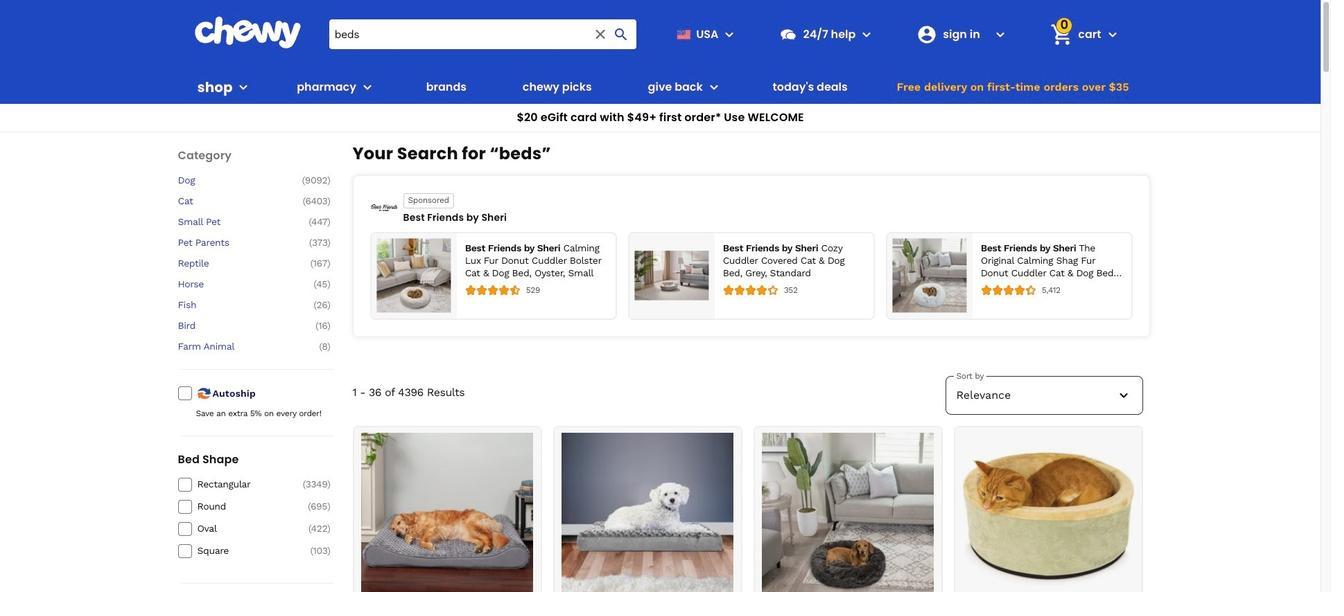Task type: vqa. For each thing, say whether or not it's contained in the screenshot.
the best friends by sheri cozy cuddler covered cat & dog bed, grey, standard image
yes



Task type: describe. For each thing, give the bounding box(es) containing it.
best friends by sheri calming lux fur donut cuddler bolster cat & dog bed, mink, small image
[[762, 433, 934, 593]]

menu image
[[235, 79, 252, 96]]

submit search image
[[613, 26, 630, 43]]

menu image
[[721, 26, 738, 43]]

account menu image
[[992, 26, 1009, 43]]

site banner
[[0, 0, 1321, 132]]

k&h pet products thermo-kitty bed indoor heated cat bed, sage, small image
[[962, 433, 1134, 593]]

give back menu image
[[706, 79, 722, 96]]

help menu image
[[859, 26, 875, 43]]

furhaven ultra plush luxe lounger orthopedic cat & dog bed with removable cover, gray, jumbo image
[[361, 433, 533, 593]]

Product search field
[[329, 19, 637, 49]]



Task type: locate. For each thing, give the bounding box(es) containing it.
cart menu image
[[1104, 26, 1121, 43]]

pharmacy menu image
[[359, 79, 376, 96]]

furhaven nap ultra plush orthopedic deluxe cat & dog bed with removable cover, gray, medium image
[[562, 433, 733, 593]]

best friends by sheri cozy cuddler covered cat & dog bed, grey, standard image
[[635, 239, 709, 313]]

header image image
[[370, 194, 398, 222]]

chewy home image
[[194, 17, 301, 49]]

list
[[370, 232, 1132, 320]]

best friends by sheri calming lux fur donut cuddler bolster cat & dog bed, oyster, small image
[[377, 239, 451, 313]]

delete search image
[[592, 26, 609, 43]]

items image
[[1049, 22, 1074, 47]]

chewy support image
[[780, 25, 798, 43]]

Search text field
[[329, 19, 637, 49]]

best friends by sheri the original calming shag fur donut cuddler cat & dog bed, frost, small image
[[893, 239, 967, 313]]



